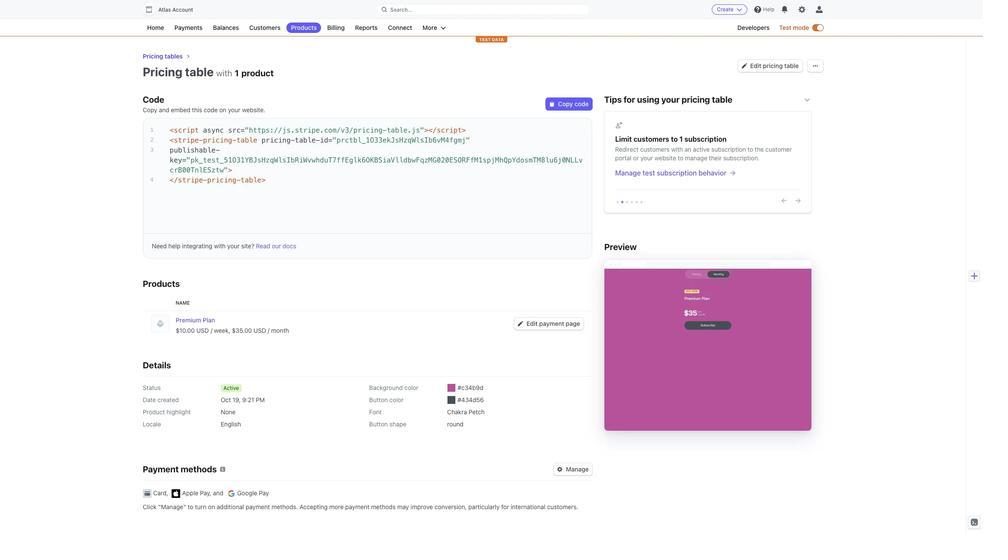 Task type: describe. For each thing, give the bounding box(es) containing it.
your inside limit customers to 1 subscription redirect customers with an active subscription to the customer portal or your website to manage their subscription.
[[641, 154, 653, 162]]

Search… search field
[[377, 4, 590, 15]]

conversion,
[[435, 503, 467, 511]]

#434d56
[[458, 396, 484, 404]]

< for script
[[170, 126, 174, 134]]

subscription inside manage test subscription behavior link
[[657, 169, 697, 177]]

0 horizontal spatial for
[[501, 503, 509, 511]]

pm
[[256, 396, 265, 404]]

code copy and embed this code on your website.
[[143, 94, 265, 114]]

particularly
[[469, 503, 500, 511]]

product
[[143, 408, 165, 416]]

developers link
[[733, 23, 774, 33]]

2
[[150, 137, 154, 143]]

mode
[[793, 24, 809, 31]]

billing link
[[323, 23, 349, 33]]

highlight
[[167, 408, 191, 416]]

pricing- for >
[[207, 176, 241, 184]]

1 vertical spatial customers
[[640, 146, 670, 153]]

0 horizontal spatial pricing
[[682, 94, 710, 104]]

edit payment page
[[527, 320, 580, 327]]

may
[[397, 503, 409, 511]]

card ,
[[153, 489, 168, 497]]

redirect
[[615, 146, 639, 153]]

"pk_test_51o31ybjshzqwlsibriwvwhdut7ffeglk6okbsiavlldbwfqzmg020esorffm1spjmhqpydosmtm8lu6j0nllv
[[186, 156, 583, 164]]

improve
[[411, 503, 433, 511]]

more
[[329, 503, 344, 511]]

limit customers to 1 subscription redirect customers with an active subscription to the customer portal or your website to manage their subscription.
[[615, 135, 792, 162]]

1 vertical spatial methods
[[371, 503, 396, 511]]

connect link
[[384, 23, 417, 33]]

< for stripe-
[[170, 136, 174, 144]]

"prctbl_1o33ekjshzqwlsib6vm4fgmj"
[[333, 136, 470, 144]]

pricing for table
[[143, 65, 183, 79]]

round
[[447, 420, 464, 428]]

and inside code copy and embed this code on your website.
[[159, 106, 169, 114]]

apple pay , and
[[182, 489, 223, 497]]

2 horizontal spatial =
[[328, 136, 333, 144]]

table-
[[295, 136, 320, 144]]

copy inside code copy and embed this code on your website.
[[143, 106, 157, 114]]

this
[[192, 106, 202, 114]]

behavior
[[699, 169, 727, 177]]

subscription.
[[724, 154, 760, 162]]

19,
[[233, 396, 241, 404]]

2 vertical spatial >
[[262, 176, 266, 184]]

developers
[[738, 24, 770, 31]]

google
[[237, 489, 257, 497]]

pay for apple
[[200, 489, 210, 497]]

payment
[[143, 464, 179, 474]]

background
[[369, 384, 403, 391]]

2 script from the left
[[437, 126, 462, 134]]

0 vertical spatial subscription
[[685, 135, 727, 143]]

payments
[[174, 24, 203, 31]]

create
[[717, 6, 734, 13]]

$35.00
[[232, 327, 252, 334]]

pricing tables
[[143, 52, 183, 60]]

publishable- key
[[170, 146, 220, 164]]

english
[[221, 420, 241, 428]]

1 , from the left
[[167, 489, 168, 497]]

using
[[637, 94, 660, 104]]

code
[[143, 94, 164, 104]]

edit for edit payment page
[[527, 320, 538, 327]]

$10.00
[[176, 327, 195, 334]]

week
[[214, 327, 229, 334]]

your right the using
[[662, 94, 680, 104]]

help
[[763, 6, 775, 13]]

balances
[[213, 24, 239, 31]]

0 vertical spatial >
[[462, 126, 466, 134]]

portal
[[615, 154, 632, 162]]

home link
[[143, 23, 168, 33]]

tips
[[605, 94, 622, 104]]

locale
[[143, 420, 161, 428]]

edit payment page link
[[515, 318, 584, 330]]

petch
[[469, 408, 485, 416]]

color for background color
[[405, 384, 419, 391]]

click "manage" to turn on additional payment methods. accepting more payment methods may improve conversion, particularly for international customers.
[[143, 503, 578, 511]]

details
[[143, 360, 171, 370]]

month
[[271, 327, 289, 334]]

more
[[423, 24, 437, 31]]

customers.
[[547, 503, 578, 511]]

test data
[[479, 37, 504, 42]]

button for button color
[[369, 396, 388, 404]]

2 horizontal spatial payment
[[539, 320, 564, 327]]

font
[[369, 408, 382, 416]]

test
[[479, 37, 491, 42]]

click
[[143, 503, 157, 511]]

test
[[780, 24, 792, 31]]

></
[[424, 126, 437, 134]]

website
[[655, 154, 676, 162]]

1 inside limit customers to 1 subscription redirect customers with an active subscription to the customer portal or your website to manage their subscription.
[[680, 135, 683, 143]]

copy inside button
[[558, 100, 573, 107]]

1 vertical spatial subscription
[[712, 146, 746, 153]]

tables
[[165, 52, 183, 60]]

preview
[[605, 242, 637, 252]]

tips for using your pricing table
[[605, 94, 733, 104]]

1 vertical spatial >
[[228, 166, 232, 174]]

svg image for edit
[[518, 321, 523, 326]]

additional
[[217, 503, 244, 511]]

copy code button
[[546, 98, 592, 110]]

pricing table with
[[143, 65, 232, 79]]

the
[[755, 146, 764, 153]]

home
[[147, 24, 164, 31]]

1 horizontal spatial =
[[241, 126, 245, 134]]

async
[[203, 126, 224, 134]]

notifications image
[[782, 6, 789, 13]]

2 / from the left
[[268, 327, 270, 334]]

2 vertical spatial with
[[214, 242, 226, 250]]

0 horizontal spatial on
[[208, 503, 215, 511]]

create button
[[712, 4, 748, 15]]

date
[[143, 396, 156, 404]]

code inside button
[[575, 100, 589, 107]]

reports
[[355, 24, 378, 31]]

to left turn
[[188, 503, 193, 511]]

plan
[[203, 316, 215, 324]]



Task type: locate. For each thing, give the bounding box(es) containing it.
our
[[272, 242, 281, 250]]

for right particularly
[[501, 503, 509, 511]]

button up "font"
[[369, 396, 388, 404]]

0 horizontal spatial code
[[204, 106, 218, 114]]

1 horizontal spatial payment
[[345, 503, 370, 511]]

read our docs link
[[256, 242, 296, 250]]

subscription up active
[[685, 135, 727, 143]]

data
[[492, 37, 504, 42]]

color right background
[[405, 384, 419, 391]]

1 vertical spatial with
[[671, 146, 683, 153]]

methods.
[[272, 503, 298, 511]]

atlas
[[158, 7, 171, 13]]

0 horizontal spatial payment
[[246, 503, 270, 511]]

2 vertical spatial svg image
[[557, 467, 563, 472]]

code left tips
[[575, 100, 589, 107]]

1 horizontal spatial for
[[624, 94, 635, 104]]

payment down google pay
[[246, 503, 270, 511]]

to left the 'the'
[[748, 146, 753, 153]]

< down embed
[[170, 126, 174, 134]]

1 svg image from the left
[[742, 63, 747, 69]]

button for button shape
[[369, 420, 388, 428]]

0 horizontal spatial svg image
[[518, 321, 523, 326]]

1 horizontal spatial on
[[219, 106, 226, 114]]

payment
[[539, 320, 564, 327], [246, 503, 270, 511], [345, 503, 370, 511]]

2 pricing from the top
[[143, 65, 183, 79]]

1 vertical spatial button
[[369, 420, 388, 428]]

methods up apple pay , and
[[181, 464, 217, 474]]

</ stripe-pricing-table >
[[170, 176, 266, 184]]

4
[[150, 176, 154, 183]]

products left billing
[[291, 24, 317, 31]]

1 horizontal spatial code
[[575, 100, 589, 107]]

2 vertical spatial subscription
[[657, 169, 697, 177]]

background color
[[369, 384, 419, 391]]

, up "manage"
[[167, 489, 168, 497]]

0 horizontal spatial pay
[[200, 489, 210, 497]]

products up name on the bottom of page
[[143, 279, 180, 289]]

need
[[152, 242, 167, 250]]

pay
[[200, 489, 210, 497], [259, 489, 269, 497]]

color down background color
[[390, 396, 404, 404]]

1 horizontal spatial pay
[[259, 489, 269, 497]]

edit down developers link
[[751, 62, 762, 69]]

2 vertical spatial 1
[[680, 135, 683, 143]]

1 vertical spatial edit
[[527, 320, 538, 327]]

1 horizontal spatial script
[[437, 126, 462, 134]]

premium plan $10.00 usd / week $35.00 usd / month
[[176, 316, 289, 334]]

button color
[[369, 396, 404, 404]]

atlas account
[[158, 7, 193, 13]]

1 usd from the left
[[196, 327, 209, 334]]

account
[[172, 7, 193, 13]]

1 pricing from the top
[[143, 52, 163, 60]]

edit pricing table
[[751, 62, 799, 69]]

on inside code copy and embed this code on your website.
[[219, 106, 226, 114]]

customers link
[[245, 23, 285, 33]]

stripe- down crb00tnlesztw"
[[178, 176, 207, 184]]

1 horizontal spatial ,
[[210, 489, 211, 497]]

pricing tables link
[[143, 52, 183, 61]]

0 horizontal spatial copy
[[143, 106, 157, 114]]

their
[[709, 154, 722, 162]]

usd right $35.00
[[254, 327, 266, 334]]

crb00tnlesztw"
[[170, 166, 228, 174]]

2 button from the top
[[369, 420, 388, 428]]

with left product
[[216, 68, 232, 78]]

< script async src = "https://js.stripe.com/v3/pricing-table.js" ></ script >
[[170, 126, 466, 134]]

color for button color
[[390, 396, 404, 404]]

test
[[643, 169, 655, 177]]

search…
[[390, 6, 412, 13]]

website.
[[242, 106, 265, 114]]

/ left month
[[268, 327, 270, 334]]

subscription down website
[[657, 169, 697, 177]]

0 horizontal spatial and
[[159, 106, 169, 114]]

pricing- down crb00tnlesztw"
[[207, 176, 241, 184]]

manage test subscription behavior link
[[615, 168, 801, 178]]

none
[[221, 408, 236, 416]]

0 vertical spatial on
[[219, 106, 226, 114]]

copy
[[558, 100, 573, 107], [143, 106, 157, 114]]

page
[[566, 320, 580, 327]]

0 horizontal spatial products
[[143, 279, 180, 289]]

1 < from the top
[[170, 126, 174, 134]]

0 vertical spatial products
[[291, 24, 317, 31]]

or
[[633, 154, 639, 162]]

"manage"
[[158, 503, 186, 511]]

pricing for tables
[[143, 52, 163, 60]]

manage inside manage link
[[566, 465, 589, 473]]

svg image
[[742, 63, 747, 69], [813, 63, 818, 69]]

pricing- down async
[[203, 136, 236, 144]]

pay for google
[[259, 489, 269, 497]]

1 horizontal spatial manage
[[615, 169, 641, 177]]

>
[[462, 126, 466, 134], [228, 166, 232, 174], [262, 176, 266, 184]]

< right 2
[[170, 136, 174, 144]]

1 vertical spatial and
[[213, 489, 223, 497]]

payment left the page
[[539, 320, 564, 327]]

embed
[[171, 106, 190, 114]]

premium plan link
[[176, 316, 508, 325]]

1 vertical spatial =
[[328, 136, 333, 144]]

copy code
[[558, 100, 589, 107]]

stripe- for </
[[178, 176, 207, 184]]

active
[[223, 385, 239, 391]]

1 horizontal spatial /
[[268, 327, 270, 334]]

id
[[320, 136, 328, 144]]

svg image
[[550, 101, 555, 107], [518, 321, 523, 326], [557, 467, 563, 472]]

stripe- up publishable-
[[174, 136, 203, 144]]

your inside code copy and embed this code on your website.
[[228, 106, 240, 114]]

manage inside manage test subscription behavior link
[[615, 169, 641, 177]]

0 horizontal spatial script
[[174, 126, 199, 134]]

1 horizontal spatial >
[[262, 176, 266, 184]]

1 horizontal spatial svg image
[[550, 101, 555, 107]]

svg image inside edit pricing table link
[[742, 63, 747, 69]]

script
[[174, 126, 199, 134], [437, 126, 462, 134]]

2 pay from the left
[[259, 489, 269, 497]]

button down "font"
[[369, 420, 388, 428]]

manage up customers.
[[566, 465, 589, 473]]

and up additional
[[213, 489, 223, 497]]

status
[[143, 384, 161, 391]]

stripe-
[[174, 136, 203, 144], [178, 176, 207, 184]]

9:21
[[242, 396, 254, 404]]

1 horizontal spatial edit
[[751, 62, 762, 69]]

connect
[[388, 24, 412, 31]]

svg image inside copy code button
[[550, 101, 555, 107]]

"pk_test_51o31ybjshzqwlsibriwvwhdut7ffeglk6okbsiavlldbwfqzmg020esorffm1spjmhqpydosmtm8lu6j0nllv crb00tnlesztw"
[[170, 156, 583, 174]]

1 / from the left
[[211, 327, 212, 334]]

0 horizontal spatial ,
[[167, 489, 168, 497]]

3
[[150, 146, 154, 153]]

0 vertical spatial svg image
[[550, 101, 555, 107]]

your right the or in the top right of the page
[[641, 154, 653, 162]]

#c34b9d
[[458, 384, 484, 391]]

manage
[[615, 169, 641, 177], [566, 465, 589, 473]]

1 horizontal spatial methods
[[371, 503, 396, 511]]

pricing down pricing tables link
[[143, 65, 183, 79]]

svg image right edit pricing table
[[813, 63, 818, 69]]

"https://js.stripe.com/v3/pricing-
[[245, 126, 387, 134]]

, right apple
[[210, 489, 211, 497]]

1 horizontal spatial and
[[213, 489, 223, 497]]

svg image inside manage link
[[557, 467, 563, 472]]

svg image left copy code
[[550, 101, 555, 107]]

1 vertical spatial pricing
[[682, 94, 710, 104]]

customer
[[766, 146, 792, 153]]

0 horizontal spatial 1
[[150, 127, 154, 133]]

0 horizontal spatial usd
[[196, 327, 209, 334]]

pricing- for pricing-
[[203, 136, 236, 144]]

stripe- for <
[[174, 136, 203, 144]]

pay up turn
[[200, 489, 210, 497]]

0 horizontal spatial >
[[228, 166, 232, 174]]

svg image for copy
[[550, 101, 555, 107]]

0 horizontal spatial /
[[211, 327, 212, 334]]

for
[[624, 94, 635, 104], [501, 503, 509, 511]]

0 horizontal spatial edit
[[527, 320, 538, 327]]

/ left the week
[[211, 327, 212, 334]]

an
[[685, 146, 692, 153]]

code inside code copy and embed this code on your website.
[[204, 106, 218, 114]]

1 vertical spatial on
[[208, 503, 215, 511]]

help button
[[751, 3, 778, 16]]

svg image left edit pricing table
[[742, 63, 747, 69]]

manage for manage
[[566, 465, 589, 473]]

0 vertical spatial edit
[[751, 62, 762, 69]]

your left the website.
[[228, 106, 240, 114]]

with right integrating
[[214, 242, 226, 250]]

code
[[575, 100, 589, 107], [204, 106, 218, 114]]

edit left the page
[[527, 320, 538, 327]]

Search… text field
[[377, 4, 590, 15]]

with
[[216, 68, 232, 78], [671, 146, 683, 153], [214, 242, 226, 250]]

with inside limit customers to 1 subscription redirect customers with an active subscription to the customer portal or your website to manage their subscription.
[[671, 146, 683, 153]]

0 horizontal spatial methods
[[181, 464, 217, 474]]

pricing-
[[203, 136, 236, 144], [262, 136, 295, 144], [207, 176, 241, 184]]

subscription
[[685, 135, 727, 143], [712, 146, 746, 153], [657, 169, 697, 177]]

for right tips
[[624, 94, 635, 104]]

2 , from the left
[[210, 489, 211, 497]]

0 vertical spatial 1
[[235, 68, 239, 78]]

1 vertical spatial pricing
[[143, 65, 183, 79]]

on up async
[[219, 106, 226, 114]]

color
[[405, 384, 419, 391], [390, 396, 404, 404]]

to right website
[[678, 154, 684, 162]]

more button
[[418, 23, 450, 33]]

1 script from the left
[[174, 126, 199, 134]]

1 button from the top
[[369, 396, 388, 404]]

pay right google
[[259, 489, 269, 497]]

0 vertical spatial and
[[159, 106, 169, 114]]

0 vertical spatial with
[[216, 68, 232, 78]]

1 vertical spatial 1
[[150, 127, 154, 133]]

table.js"
[[387, 126, 424, 134]]

edit pricing table link
[[738, 60, 802, 72]]

1 pay from the left
[[200, 489, 210, 497]]

1 horizontal spatial svg image
[[813, 63, 818, 69]]

table inside edit pricing table link
[[785, 62, 799, 69]]

1 horizontal spatial usd
[[254, 327, 266, 334]]

2 svg image from the left
[[813, 63, 818, 69]]

= down publishable-
[[182, 156, 186, 164]]

code right the this
[[204, 106, 218, 114]]

1 vertical spatial stripe-
[[178, 176, 207, 184]]

svg image left edit payment page
[[518, 321, 523, 326]]

1 vertical spatial products
[[143, 279, 180, 289]]

1 vertical spatial <
[[170, 136, 174, 144]]

oct 19, 9:21 pm
[[221, 396, 265, 404]]

= down the website.
[[241, 126, 245, 134]]

1 horizontal spatial copy
[[558, 100, 573, 107]]

publishable-
[[170, 146, 220, 154]]

= down < script async src = "https://js.stripe.com/v3/pricing-table.js" ></ script >
[[328, 136, 333, 144]]

1 vertical spatial manage
[[566, 465, 589, 473]]

2 usd from the left
[[254, 327, 266, 334]]

pricing- down '"https://js.stripe.com/v3/pricing-'
[[262, 136, 295, 144]]

usd down plan
[[196, 327, 209, 334]]

international
[[511, 503, 546, 511]]

2 horizontal spatial svg image
[[557, 467, 563, 472]]

1 vertical spatial for
[[501, 503, 509, 511]]

1 vertical spatial svg image
[[518, 321, 523, 326]]

svg image inside edit payment page link
[[518, 321, 523, 326]]

payment right more
[[345, 503, 370, 511]]

1 horizontal spatial pricing
[[763, 62, 783, 69]]

products inside the products link
[[291, 24, 317, 31]]

pricing
[[763, 62, 783, 69], [682, 94, 710, 104]]

0 vertical spatial <
[[170, 126, 174, 134]]

need help integrating with your site? read our docs
[[152, 242, 296, 250]]

methods left may
[[371, 503, 396, 511]]

0 vertical spatial methods
[[181, 464, 217, 474]]

with left an
[[671, 146, 683, 153]]

1 horizontal spatial color
[[405, 384, 419, 391]]

svg image up customers.
[[557, 467, 563, 472]]

table
[[785, 62, 799, 69], [185, 65, 214, 79], [712, 94, 733, 104], [236, 136, 257, 144], [241, 176, 262, 184]]

0 vertical spatial for
[[624, 94, 635, 104]]

0 vertical spatial color
[[405, 384, 419, 391]]

0 vertical spatial button
[[369, 396, 388, 404]]

pricing left tables
[[143, 52, 163, 60]]

0 vertical spatial manage
[[615, 169, 641, 177]]

0 vertical spatial pricing
[[763, 62, 783, 69]]

edit for edit pricing table
[[751, 62, 762, 69]]

1
[[235, 68, 239, 78], [150, 127, 154, 133], [680, 135, 683, 143]]

your
[[662, 94, 680, 104], [228, 106, 240, 114], [641, 154, 653, 162], [227, 242, 240, 250]]

0 horizontal spatial svg image
[[742, 63, 747, 69]]

on right turn
[[208, 503, 215, 511]]

button
[[369, 396, 388, 404], [369, 420, 388, 428]]

product highlight
[[143, 408, 191, 416]]

product
[[242, 68, 274, 78]]

</
[[170, 176, 178, 184]]

to up website
[[671, 135, 678, 143]]

with inside pricing table with
[[216, 68, 232, 78]]

0 horizontal spatial =
[[182, 156, 186, 164]]

subscription up subscription.
[[712, 146, 746, 153]]

card
[[153, 489, 167, 497]]

1 vertical spatial color
[[390, 396, 404, 404]]

billing
[[327, 24, 345, 31]]

/
[[211, 327, 212, 334], [268, 327, 270, 334]]

< stripe-pricing-table pricing-table-id = "prctbl_1o33ekjshzqwlsib6vm4fgmj"
[[170, 136, 470, 144]]

2 horizontal spatial 1
[[680, 135, 683, 143]]

0 horizontal spatial manage
[[566, 465, 589, 473]]

pricing inside edit pricing table link
[[763, 62, 783, 69]]

2 vertical spatial =
[[182, 156, 186, 164]]

0 vertical spatial stripe-
[[174, 136, 203, 144]]

0 vertical spatial pricing
[[143, 52, 163, 60]]

created
[[158, 396, 179, 404]]

2 < from the top
[[170, 136, 174, 144]]

1 horizontal spatial products
[[291, 24, 317, 31]]

manage test subscription behavior
[[615, 169, 727, 177]]

manage for manage test subscription behavior
[[615, 169, 641, 177]]

0 horizontal spatial color
[[390, 396, 404, 404]]

src
[[228, 126, 241, 134]]

2 horizontal spatial >
[[462, 126, 466, 134]]

0 vertical spatial =
[[241, 126, 245, 134]]

your left site?
[[227, 242, 240, 250]]

usd
[[196, 327, 209, 334], [254, 327, 266, 334]]

balances link
[[209, 23, 243, 33]]

1 horizontal spatial 1
[[235, 68, 239, 78]]

and down code
[[159, 106, 169, 114]]

0 vertical spatial customers
[[634, 135, 670, 143]]

manage down portal on the top of the page
[[615, 169, 641, 177]]



Task type: vqa. For each thing, say whether or not it's contained in the screenshot.
the right PRODUCTS
yes



